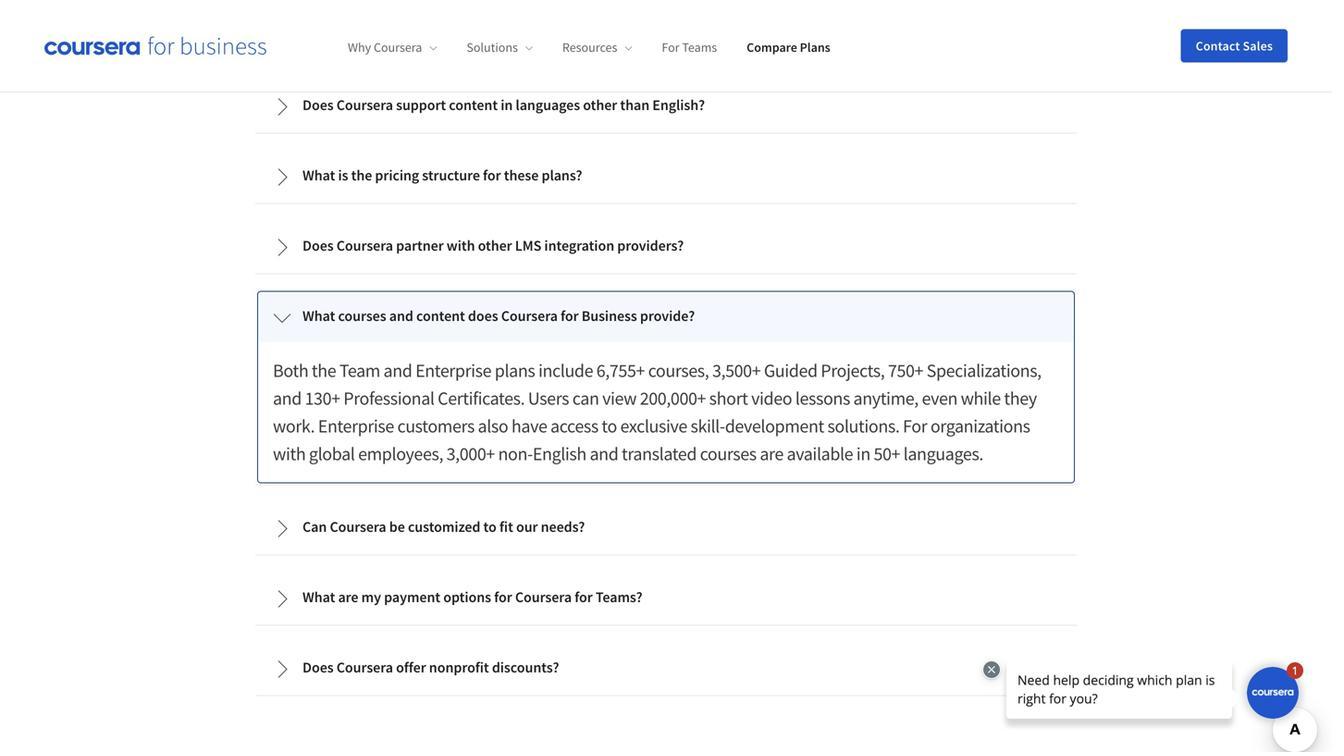 Task type: describe. For each thing, give the bounding box(es) containing it.
discounts?
[[492, 659, 559, 677]]

0 horizontal spatial enterprise
[[318, 415, 394, 438]]

nonprofit
[[429, 659, 489, 677]]

0 vertical spatial enterprise
[[416, 359, 492, 382]]

0 vertical spatial other
[[583, 96, 618, 114]]

teams
[[682, 39, 718, 56]]

than
[[620, 96, 650, 114]]

for teams
[[662, 39, 718, 56]]

lms
[[515, 237, 542, 255]]

fit
[[500, 518, 514, 536]]

what are my payment options for coursera for teams?
[[303, 588, 643, 607]]

in inside the 'does coursera support content in languages other than english?' dropdown button
[[501, 96, 513, 114]]

coursera for why coursera
[[374, 39, 422, 56]]

for right options
[[494, 588, 512, 607]]

sales
[[1244, 37, 1274, 54]]

in inside both the team and enterprise plans include 6,755+ courses, 3,500+ guided projects, 750+ specializations, and 130+ professional certificates. users can view 200,000+ short video lessons anytime, even while they work. enterprise customers also have access to exclusive skill-development solutions. for organizations with global employees, 3,000+ non-english and translated courses are available in 50+ languages.
[[857, 442, 871, 466]]

200,000+
[[640, 387, 706, 410]]

support
[[396, 96, 446, 114]]

coursera for business image
[[44, 36, 267, 55]]

the inside dropdown button
[[351, 166, 372, 185]]

for left teams?
[[575, 588, 593, 607]]

with inside both the team and enterprise plans include 6,755+ courses, 3,500+ guided projects, 750+ specializations, and 130+ professional certificates. users can view 200,000+ short video lessons anytime, even while they work. enterprise customers also have access to exclusive skill-development solutions. for organizations with global employees, 3,000+ non-english and translated courses are available in 50+ languages.
[[273, 442, 306, 466]]

what for what are my payment options for coursera for teams?
[[303, 588, 335, 607]]

for inside what is the pricing structure for these plans? dropdown button
[[483, 166, 501, 185]]

these
[[504, 166, 539, 185]]

does coursera support content in languages other than english?
[[303, 96, 705, 114]]

work.
[[273, 415, 315, 438]]

contact
[[1196, 37, 1241, 54]]

solutions link
[[467, 39, 533, 56]]

does coursera partner with other lms integration providers? button
[[258, 222, 1075, 272]]

solutions.
[[828, 415, 900, 438]]

can coursera be customized to fit our needs? button
[[258, 503, 1075, 553]]

and up professional
[[384, 359, 412, 382]]

they
[[1005, 387, 1037, 410]]

does coursera offer nonprofit discounts? button
[[258, 644, 1075, 694]]

compare plans
[[747, 39, 831, 56]]

for inside what courses and content does coursera for business provide? dropdown button
[[561, 307, 579, 325]]

even
[[922, 387, 958, 410]]

my
[[362, 588, 381, 607]]

coursera for does coursera support content in languages other than english?
[[337, 96, 393, 114]]

short
[[710, 387, 748, 410]]

what for what is the pricing structure for these plans?
[[303, 166, 335, 185]]

plans
[[800, 39, 831, 56]]

1 vertical spatial other
[[478, 237, 512, 255]]

coursera down the our on the left
[[515, 588, 572, 607]]

content for does
[[417, 307, 465, 325]]

does coursera offer nonprofit discounts?
[[303, 659, 559, 677]]

content for in
[[449, 96, 498, 114]]

why
[[348, 39, 371, 56]]

offer
[[396, 659, 426, 677]]

be
[[389, 518, 405, 536]]

can coursera be customized to fit our needs?
[[303, 518, 585, 536]]

coursera right does on the left top
[[501, 307, 558, 325]]

professional
[[344, 387, 435, 410]]

english
[[533, 442, 587, 466]]

does for does coursera offer nonprofit discounts?
[[303, 659, 334, 677]]

global
[[309, 442, 355, 466]]

does coursera partner with other lms integration providers?
[[303, 237, 684, 255]]

plans
[[495, 359, 535, 382]]

specializations,
[[927, 359, 1042, 382]]

partner
[[396, 237, 444, 255]]

compare plans link
[[747, 39, 831, 56]]

have
[[512, 415, 547, 438]]

what courses and content does coursera for business provide?
[[303, 307, 695, 325]]

3,500+
[[713, 359, 761, 382]]

does for does coursera partner with other lms integration providers?
[[303, 237, 334, 255]]

languages.
[[904, 442, 984, 466]]

does
[[468, 307, 498, 325]]

our
[[516, 518, 538, 536]]

non-
[[498, 442, 533, 466]]

contact sales
[[1196, 37, 1274, 54]]

courses inside dropdown button
[[338, 307, 387, 325]]

can
[[573, 387, 599, 410]]

can
[[303, 518, 327, 536]]

coursera for does coursera offer nonprofit discounts?
[[337, 659, 393, 677]]

and down both
[[273, 387, 302, 410]]

translated
[[622, 442, 697, 466]]

access
[[551, 415, 599, 438]]

6,755+
[[597, 359, 645, 382]]



Task type: vqa. For each thing, say whether or not it's contained in the screenshot.
the bottommost with
yes



Task type: locate. For each thing, give the bounding box(es) containing it.
available
[[787, 442, 854, 466]]

for
[[483, 166, 501, 185], [561, 307, 579, 325], [494, 588, 512, 607], [575, 588, 593, 607]]

what is the pricing structure for these plans? button
[[258, 151, 1075, 201]]

and down 'access' at left
[[590, 442, 619, 466]]

1 vertical spatial for
[[903, 415, 928, 438]]

resources
[[563, 39, 618, 56]]

teams?
[[596, 588, 643, 607]]

1 horizontal spatial are
[[760, 442, 784, 466]]

coursera left offer
[[337, 659, 393, 677]]

users
[[528, 387, 569, 410]]

while
[[961, 387, 1001, 410]]

1 vertical spatial courses
[[700, 442, 757, 466]]

why coursera
[[348, 39, 422, 56]]

compare
[[747, 39, 798, 56]]

coursera left support
[[337, 96, 393, 114]]

does for does coursera support content in languages other than english?
[[303, 96, 334, 114]]

provide?
[[640, 307, 695, 325]]

1 does from the top
[[303, 96, 334, 114]]

are down development
[[760, 442, 784, 466]]

1 vertical spatial the
[[312, 359, 336, 382]]

other
[[583, 96, 618, 114], [478, 237, 512, 255]]

languages
[[516, 96, 580, 114]]

0 vertical spatial what
[[303, 166, 335, 185]]

0 horizontal spatial are
[[338, 588, 359, 607]]

0 vertical spatial content
[[449, 96, 498, 114]]

coursera for does coursera partner with other lms integration providers?
[[337, 237, 393, 255]]

are inside dropdown button
[[338, 588, 359, 607]]

1 horizontal spatial for
[[903, 415, 928, 438]]

does inside does coursera offer nonprofit discounts? "dropdown button"
[[303, 659, 334, 677]]

courses,
[[648, 359, 709, 382]]

coursera left partner
[[337, 237, 393, 255]]

50+
[[874, 442, 901, 466]]

1 horizontal spatial other
[[583, 96, 618, 114]]

to inside dropdown button
[[484, 518, 497, 536]]

for down even
[[903, 415, 928, 438]]

3 does from the top
[[303, 659, 334, 677]]

in left 50+
[[857, 442, 871, 466]]

the inside both the team and enterprise plans include 6,755+ courses, 3,500+ guided projects, 750+ specializations, and 130+ professional certificates. users can view 200,000+ short video lessons anytime, even while they work. enterprise customers also have access to exclusive skill-development solutions. for organizations with global employees, 3,000+ non-english and translated courses are available in 50+ languages.
[[312, 359, 336, 382]]

0 horizontal spatial the
[[312, 359, 336, 382]]

what is the pricing structure for these plans?
[[303, 166, 583, 185]]

2 does from the top
[[303, 237, 334, 255]]

customers
[[398, 415, 475, 438]]

what up both
[[303, 307, 335, 325]]

0 vertical spatial are
[[760, 442, 784, 466]]

with inside dropdown button
[[447, 237, 475, 255]]

courses up team
[[338, 307, 387, 325]]

for left the "business"
[[561, 307, 579, 325]]

1 horizontal spatial in
[[857, 442, 871, 466]]

for teams link
[[662, 39, 718, 56]]

include
[[539, 359, 593, 382]]

other left the than
[[583, 96, 618, 114]]

0 vertical spatial in
[[501, 96, 513, 114]]

customized
[[408, 518, 481, 536]]

content left does on the left top
[[417, 307, 465, 325]]

1 horizontal spatial courses
[[700, 442, 757, 466]]

2 vertical spatial what
[[303, 588, 335, 607]]

0 horizontal spatial in
[[501, 96, 513, 114]]

options
[[444, 588, 491, 607]]

what left the is on the left top of the page
[[303, 166, 335, 185]]

employees,
[[358, 442, 443, 466]]

3 what from the top
[[303, 588, 335, 607]]

to inside both the team and enterprise plans include 6,755+ courses, 3,500+ guided projects, 750+ specializations, and 130+ professional certificates. users can view 200,000+ short video lessons anytime, even while they work. enterprise customers also have access to exclusive skill-development solutions. for organizations with global employees, 3,000+ non-english and translated courses are available in 50+ languages.
[[602, 415, 617, 438]]

are left the "my"
[[338, 588, 359, 607]]

for left these
[[483, 166, 501, 185]]

courses inside both the team and enterprise plans include 6,755+ courses, 3,500+ guided projects, 750+ specializations, and 130+ professional certificates. users can view 200,000+ short video lessons anytime, even while they work. enterprise customers also have access to exclusive skill-development solutions. for organizations with global employees, 3,000+ non-english and translated courses are available in 50+ languages.
[[700, 442, 757, 466]]

does coursera support content in languages other than english? button
[[258, 81, 1075, 131]]

the right the is on the left top of the page
[[351, 166, 372, 185]]

750+
[[888, 359, 924, 382]]

the
[[351, 166, 372, 185], [312, 359, 336, 382]]

providers?
[[618, 237, 684, 255]]

needs?
[[541, 518, 585, 536]]

enterprise up 'certificates.'
[[416, 359, 492, 382]]

1 horizontal spatial to
[[602, 415, 617, 438]]

content right support
[[449, 96, 498, 114]]

1 horizontal spatial enterprise
[[416, 359, 492, 382]]

enterprise up global
[[318, 415, 394, 438]]

in
[[501, 96, 513, 114], [857, 442, 871, 466]]

pricing
[[375, 166, 419, 185]]

in left languages
[[501, 96, 513, 114]]

plans?
[[542, 166, 583, 185]]

are inside both the team and enterprise plans include 6,755+ courses, 3,500+ guided projects, 750+ specializations, and 130+ professional certificates. users can view 200,000+ short video lessons anytime, even while they work. enterprise customers also have access to exclusive skill-development solutions. for organizations with global employees, 3,000+ non-english and translated courses are available in 50+ languages.
[[760, 442, 784, 466]]

2 vertical spatial does
[[303, 659, 334, 677]]

resources link
[[563, 39, 633, 56]]

view
[[603, 387, 637, 410]]

0 horizontal spatial other
[[478, 237, 512, 255]]

0 vertical spatial with
[[447, 237, 475, 255]]

and
[[389, 307, 414, 325], [384, 359, 412, 382], [273, 387, 302, 410], [590, 442, 619, 466]]

does inside does coursera partner with other lms integration providers? dropdown button
[[303, 237, 334, 255]]

0 vertical spatial does
[[303, 96, 334, 114]]

lessons
[[796, 387, 851, 410]]

coursera right why at the left top
[[374, 39, 422, 56]]

coursera for can coursera be customized to fit our needs?
[[330, 518, 387, 536]]

with
[[447, 237, 475, 255], [273, 442, 306, 466]]

what courses and content does coursera for business provide? button
[[258, 292, 1075, 342]]

with right partner
[[447, 237, 475, 255]]

3,000+
[[447, 442, 495, 466]]

solutions
[[467, 39, 518, 56]]

are
[[760, 442, 784, 466], [338, 588, 359, 607]]

video
[[752, 387, 792, 410]]

1 vertical spatial what
[[303, 307, 335, 325]]

skill-
[[691, 415, 725, 438]]

the up 130+
[[312, 359, 336, 382]]

130+
[[305, 387, 340, 410]]

team
[[340, 359, 380, 382]]

to
[[602, 415, 617, 438], [484, 518, 497, 536]]

1 what from the top
[[303, 166, 335, 185]]

0 vertical spatial for
[[662, 39, 680, 56]]

both the team and enterprise plans include 6,755+ courses, 3,500+ guided projects, 750+ specializations, and 130+ professional certificates. users can view 200,000+ short video lessons anytime, even while they work. enterprise customers also have access to exclusive skill-development solutions. for organizations with global employees, 3,000+ non-english and translated courses are available in 50+ languages.
[[273, 359, 1042, 466]]

1 vertical spatial content
[[417, 307, 465, 325]]

structure
[[422, 166, 480, 185]]

0 horizontal spatial to
[[484, 518, 497, 536]]

1 vertical spatial to
[[484, 518, 497, 536]]

enterprise
[[416, 359, 492, 382], [318, 415, 394, 438]]

1 vertical spatial does
[[303, 237, 334, 255]]

0 horizontal spatial for
[[662, 39, 680, 56]]

0 vertical spatial to
[[602, 415, 617, 438]]

contact sales button
[[1182, 29, 1288, 62]]

0 horizontal spatial courses
[[338, 307, 387, 325]]

what left the "my"
[[303, 588, 335, 607]]

0 vertical spatial the
[[351, 166, 372, 185]]

to left "fit"
[[484, 518, 497, 536]]

english?
[[653, 96, 705, 114]]

what are my payment options for coursera for teams? button
[[258, 573, 1075, 623]]

for inside both the team and enterprise plans include 6,755+ courses, 3,500+ guided projects, 750+ specializations, and 130+ professional certificates. users can view 200,000+ short video lessons anytime, even while they work. enterprise customers also have access to exclusive skill-development solutions. for organizations with global employees, 3,000+ non-english and translated courses are available in 50+ languages.
[[903, 415, 928, 438]]

does inside the 'does coursera support content in languages other than english?' dropdown button
[[303, 96, 334, 114]]

0 vertical spatial courses
[[338, 307, 387, 325]]

what for what courses and content does coursera for business provide?
[[303, 307, 335, 325]]

both
[[273, 359, 309, 382]]

1 vertical spatial enterprise
[[318, 415, 394, 438]]

1 horizontal spatial with
[[447, 237, 475, 255]]

2 what from the top
[[303, 307, 335, 325]]

courses down 'skill-'
[[700, 442, 757, 466]]

guided
[[764, 359, 818, 382]]

with down work.
[[273, 442, 306, 466]]

1 horizontal spatial the
[[351, 166, 372, 185]]

courses
[[338, 307, 387, 325], [700, 442, 757, 466]]

does
[[303, 96, 334, 114], [303, 237, 334, 255], [303, 659, 334, 677]]

payment
[[384, 588, 441, 607]]

and inside dropdown button
[[389, 307, 414, 325]]

why coursera link
[[348, 39, 437, 56]]

coursera left be
[[330, 518, 387, 536]]

certificates.
[[438, 387, 525, 410]]

1 vertical spatial with
[[273, 442, 306, 466]]

0 horizontal spatial with
[[273, 442, 306, 466]]

and down partner
[[389, 307, 414, 325]]

for left teams
[[662, 39, 680, 56]]

anytime,
[[854, 387, 919, 410]]

content
[[449, 96, 498, 114], [417, 307, 465, 325]]

to down the "view" on the left of page
[[602, 415, 617, 438]]

also
[[478, 415, 508, 438]]

exclusive
[[621, 415, 688, 438]]

projects,
[[821, 359, 885, 382]]

coursera inside "dropdown button"
[[337, 659, 393, 677]]

business
[[582, 307, 638, 325]]

1 vertical spatial in
[[857, 442, 871, 466]]

integration
[[545, 237, 615, 255]]

development
[[725, 415, 825, 438]]

what
[[303, 166, 335, 185], [303, 307, 335, 325], [303, 588, 335, 607]]

1 vertical spatial are
[[338, 588, 359, 607]]

other left lms at the left of the page
[[478, 237, 512, 255]]

coursera
[[374, 39, 422, 56], [337, 96, 393, 114], [337, 237, 393, 255], [501, 307, 558, 325], [330, 518, 387, 536], [515, 588, 572, 607], [337, 659, 393, 677]]



